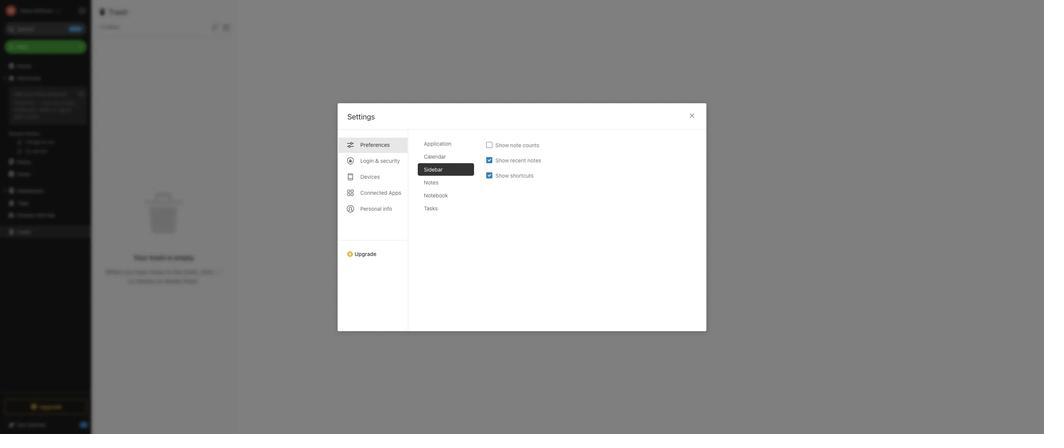 Task type: describe. For each thing, give the bounding box(es) containing it.
personal
[[360, 205, 382, 212]]

show for show recent notes
[[496, 157, 509, 163]]

click
[[14, 100, 25, 106]]

login & security
[[360, 157, 400, 164]]

shared with me link
[[0, 209, 91, 221]]

home
[[17, 63, 31, 69]]

new
[[17, 43, 28, 50]]

or inside when you have notes in the trash, click '...' to restore or delete them.
[[157, 278, 163, 285]]

security
[[380, 157, 400, 164]]

trash,
[[183, 269, 199, 276]]

recent notes
[[9, 131, 40, 137]]

you
[[123, 269, 133, 276]]

tags
[[17, 200, 29, 206]]

me
[[47, 212, 55, 218]]

notes inside when you have notes in the trash, click '...' to restore or delete them.
[[149, 269, 165, 276]]

sidebar
[[424, 166, 443, 173]]

tree containing home
[[0, 60, 91, 392]]

notebook,
[[14, 107, 37, 113]]

apps
[[389, 189, 402, 196]]

Show shortcuts checkbox
[[486, 172, 493, 178]]

note,
[[64, 100, 76, 106]]

0 horizontal spatial upgrade button
[[5, 399, 87, 415]]

0 notes
[[100, 24, 119, 30]]

connected apps
[[360, 189, 402, 196]]

new button
[[5, 40, 87, 54]]

settings
[[348, 112, 375, 121]]

0
[[100, 24, 104, 30]]

1 vertical spatial upgrade
[[39, 404, 62, 410]]

home link
[[0, 60, 91, 72]]

recent
[[510, 157, 526, 163]]

expand notebooks image
[[2, 188, 8, 194]]

show for show note counts
[[496, 142, 509, 148]]

the inside group
[[26, 100, 34, 106]]

tasks tab
[[418, 202, 474, 214]]

notes inside tab
[[424, 179, 439, 186]]

tasks button
[[0, 168, 91, 180]]

note window - empty element
[[236, 0, 1044, 434]]

with
[[36, 212, 46, 218]]

to inside when you have notes in the trash, click '...' to restore or delete them.
[[129, 278, 134, 285]]

stack
[[38, 107, 51, 113]]

restore
[[136, 278, 155, 285]]

tag
[[58, 107, 66, 113]]

shortcuts button
[[0, 72, 91, 84]]

tasks inside tab
[[424, 205, 438, 211]]

shortcuts
[[510, 172, 534, 179]]

2 horizontal spatial notes
[[528, 157, 541, 163]]

shortcuts
[[17, 75, 41, 81]]

show shortcuts
[[496, 172, 534, 179]]

application
[[424, 140, 452, 147]]

here.
[[28, 113, 40, 119]]

your trash is empty
[[133, 254, 194, 262]]

0 horizontal spatial notes
[[105, 24, 119, 30]]

it
[[24, 113, 27, 119]]

tasks inside button
[[17, 171, 31, 177]]

when you have notes in the trash, click '...' to restore or delete them.
[[106, 269, 222, 285]]

tab list for show note counts
[[418, 137, 480, 331]]

tags button
[[0, 197, 91, 209]]

Show recent notes checkbox
[[486, 157, 493, 163]]

add
[[14, 113, 22, 119]]

your
[[133, 254, 148, 262]]

notebooks
[[17, 187, 44, 194]]

shortcut
[[47, 91, 67, 97]]

tab list for calendar
[[338, 130, 408, 331]]

note
[[510, 142, 521, 148]]

in
[[166, 269, 171, 276]]

&
[[375, 157, 379, 164]]

recent
[[9, 131, 25, 137]]

devices
[[360, 173, 380, 180]]

show for show shortcuts
[[496, 172, 509, 179]]

'...'
[[215, 269, 222, 276]]

empty
[[174, 254, 194, 262]]

group containing add your first shortcut
[[0, 84, 91, 159]]



Task type: locate. For each thing, give the bounding box(es) containing it.
1 horizontal spatial or
[[157, 278, 163, 285]]

click
[[201, 269, 213, 276]]

1 vertical spatial the
[[173, 269, 182, 276]]

0 vertical spatial to
[[67, 107, 72, 113]]

0 vertical spatial upgrade button
[[338, 240, 408, 260]]

show right show shortcuts option
[[496, 172, 509, 179]]

show note counts
[[496, 142, 540, 148]]

3 show from the top
[[496, 172, 509, 179]]

to
[[67, 107, 72, 113], [129, 278, 134, 285]]

Search text field
[[10, 22, 81, 36]]

0 horizontal spatial tasks
[[17, 171, 31, 177]]

the
[[26, 100, 34, 106], [173, 269, 182, 276]]

notebook
[[424, 192, 448, 198]]

or inside the icon on a note, notebook, stack or tag to add it here.
[[52, 107, 57, 113]]

have
[[135, 269, 148, 276]]

trash link
[[0, 226, 91, 238]]

the right in
[[173, 269, 182, 276]]

preferences
[[360, 141, 390, 148]]

sidebar tab
[[418, 163, 474, 176]]

tasks
[[17, 171, 31, 177], [424, 205, 438, 211]]

notebook tab
[[418, 189, 474, 202]]

calendar
[[424, 153, 446, 160]]

tasks up notebooks
[[17, 171, 31, 177]]

notes down counts
[[528, 157, 541, 163]]

0 vertical spatial trash
[[108, 8, 128, 16]]

0 horizontal spatial tab list
[[338, 130, 408, 331]]

notebooks link
[[0, 185, 91, 197]]

when
[[106, 269, 122, 276]]

0 vertical spatial notes
[[105, 24, 119, 30]]

None search field
[[10, 22, 81, 36]]

counts
[[523, 142, 540, 148]]

2 vertical spatial notes
[[424, 179, 439, 186]]

add
[[14, 91, 23, 97]]

upgrade inside tab list
[[355, 251, 377, 257]]

shared with me
[[17, 212, 55, 218]]

notes tab
[[418, 176, 474, 189]]

trash inside note list element
[[108, 8, 128, 16]]

trash down shared
[[17, 229, 30, 235]]

add your first shortcut
[[14, 91, 67, 97]]

1 horizontal spatial notes
[[149, 269, 165, 276]]

0 vertical spatial the
[[26, 100, 34, 106]]

notes
[[105, 24, 119, 30], [528, 157, 541, 163], [149, 269, 165, 276]]

1 show from the top
[[496, 142, 509, 148]]

2 vertical spatial show
[[496, 172, 509, 179]]

1 horizontal spatial trash
[[108, 8, 128, 16]]

tree
[[0, 60, 91, 392]]

to down you
[[129, 278, 134, 285]]

them.
[[183, 278, 199, 285]]

1 vertical spatial notes
[[17, 159, 31, 165]]

tab list containing application
[[418, 137, 480, 331]]

settings image
[[78, 6, 87, 15]]

1 vertical spatial tasks
[[424, 205, 438, 211]]

icon
[[42, 100, 51, 106]]

or left delete
[[157, 278, 163, 285]]

1 vertical spatial or
[[157, 278, 163, 285]]

is
[[167, 254, 172, 262]]

connected
[[360, 189, 387, 196]]

1 vertical spatial show
[[496, 157, 509, 163]]

your
[[24, 91, 35, 97]]

notes
[[26, 131, 40, 137], [17, 159, 31, 165], [424, 179, 439, 186]]

0 vertical spatial tasks
[[17, 171, 31, 177]]

upgrade button
[[338, 240, 408, 260], [5, 399, 87, 415]]

trash
[[108, 8, 128, 16], [17, 229, 30, 235]]

calendar tab
[[418, 150, 474, 163]]

...
[[35, 100, 40, 106]]

0 vertical spatial upgrade
[[355, 251, 377, 257]]

tasks down the notebook
[[424, 205, 438, 211]]

show right show note counts option
[[496, 142, 509, 148]]

0 horizontal spatial to
[[67, 107, 72, 113]]

trash up 0 notes
[[108, 8, 128, 16]]

on
[[53, 100, 58, 106]]

notes inside group
[[26, 131, 40, 137]]

tab list
[[338, 130, 408, 331], [418, 137, 480, 331]]

application tab
[[418, 137, 474, 150]]

group
[[0, 84, 91, 159]]

2 show from the top
[[496, 157, 509, 163]]

notes right recent at the left top of page
[[26, 131, 40, 137]]

note list element
[[91, 0, 236, 434]]

or
[[52, 107, 57, 113], [157, 278, 163, 285]]

1 horizontal spatial tasks
[[424, 205, 438, 211]]

trash
[[149, 254, 165, 262]]

1 horizontal spatial upgrade button
[[338, 240, 408, 260]]

upgrade button inside tab list
[[338, 240, 408, 260]]

1 horizontal spatial tab list
[[418, 137, 480, 331]]

notes down sidebar
[[424, 179, 439, 186]]

notes right 0
[[105, 24, 119, 30]]

1 vertical spatial notes
[[528, 157, 541, 163]]

show right show recent notes checkbox
[[496, 157, 509, 163]]

notes up tasks button
[[17, 159, 31, 165]]

upgrade
[[355, 251, 377, 257], [39, 404, 62, 410]]

login
[[360, 157, 374, 164]]

0 horizontal spatial upgrade
[[39, 404, 62, 410]]

1 horizontal spatial upgrade
[[355, 251, 377, 257]]

info
[[383, 205, 392, 212]]

notes link
[[0, 156, 91, 168]]

a
[[60, 100, 63, 106]]

delete
[[164, 278, 181, 285]]

click the ...
[[14, 100, 40, 106]]

personal info
[[360, 205, 392, 212]]

0 horizontal spatial the
[[26, 100, 34, 106]]

to down note,
[[67, 107, 72, 113]]

first
[[36, 91, 46, 97]]

tab list containing preferences
[[338, 130, 408, 331]]

0 horizontal spatial trash
[[17, 229, 30, 235]]

1 horizontal spatial to
[[129, 278, 134, 285]]

Show note counts checkbox
[[486, 142, 493, 148]]

notes left in
[[149, 269, 165, 276]]

shared
[[17, 212, 34, 218]]

or down on on the left top
[[52, 107, 57, 113]]

1 vertical spatial trash
[[17, 229, 30, 235]]

the left ... on the left
[[26, 100, 34, 106]]

1 vertical spatial to
[[129, 278, 134, 285]]

0 vertical spatial or
[[52, 107, 57, 113]]

show recent notes
[[496, 157, 541, 163]]

0 vertical spatial show
[[496, 142, 509, 148]]

to inside the icon on a note, notebook, stack or tag to add it here.
[[67, 107, 72, 113]]

show
[[496, 142, 509, 148], [496, 157, 509, 163], [496, 172, 509, 179]]

0 horizontal spatial or
[[52, 107, 57, 113]]

1 horizontal spatial the
[[173, 269, 182, 276]]

close image
[[688, 111, 697, 120]]

the inside when you have notes in the trash, click '...' to restore or delete them.
[[173, 269, 182, 276]]

2 vertical spatial notes
[[149, 269, 165, 276]]

icon on a note, notebook, stack or tag to add it here.
[[14, 100, 76, 119]]

0 vertical spatial notes
[[26, 131, 40, 137]]

1 vertical spatial upgrade button
[[5, 399, 87, 415]]



Task type: vqa. For each thing, say whether or not it's contained in the screenshot.
THE to the left
yes



